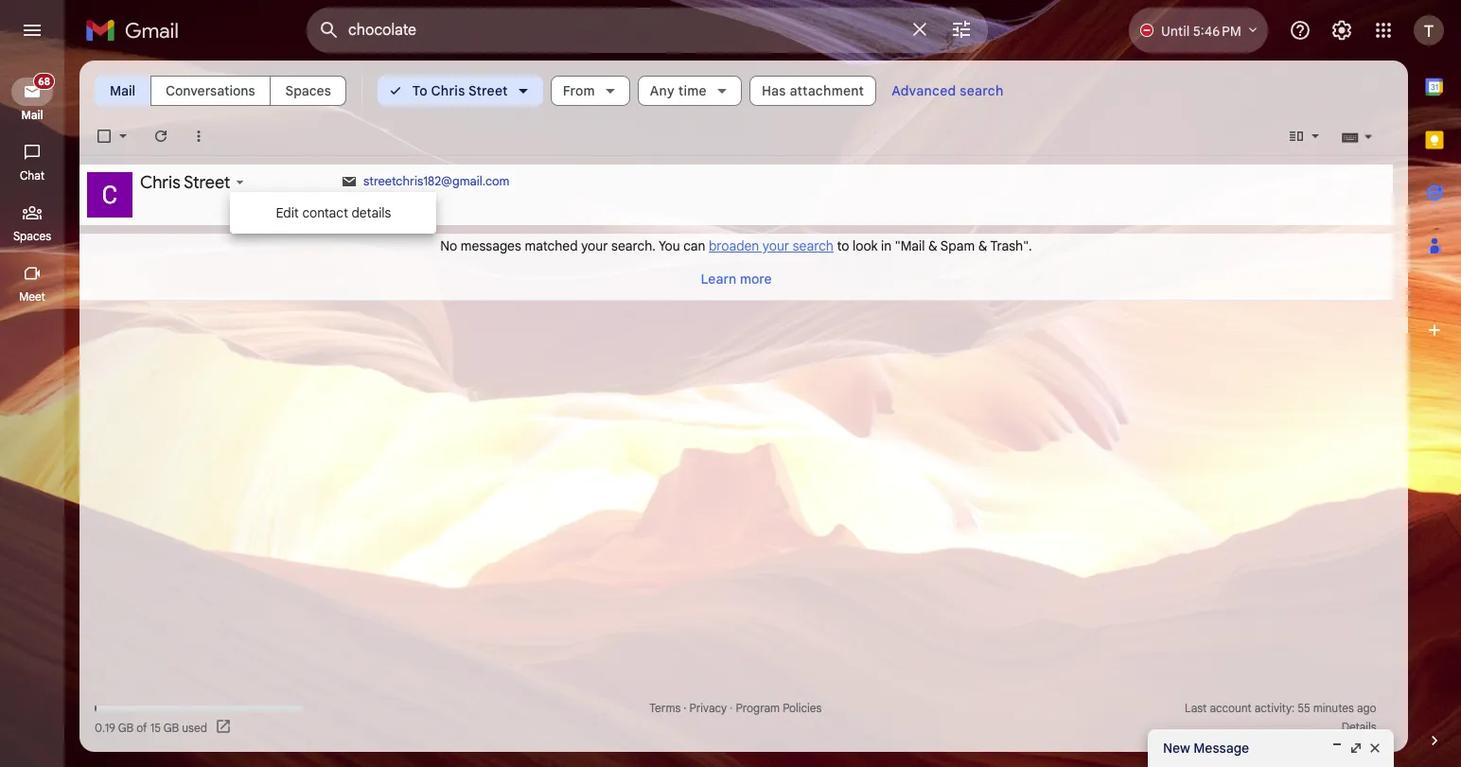 Task type: vqa. For each thing, say whether or not it's contained in the screenshot.
Advanced search options 'icon'
yes



Task type: locate. For each thing, give the bounding box(es) containing it.
&
[[929, 238, 938, 255], [979, 238, 988, 255]]

message
[[1194, 740, 1250, 757]]

last account activity: 55 minutes ago details
[[1185, 701, 1377, 735]]

your
[[581, 238, 608, 255], [763, 238, 790, 255]]

program policies link
[[736, 701, 822, 716]]

close image
[[1368, 741, 1383, 756]]

2 gb from the left
[[164, 721, 179, 735]]

follow link to manage storage image
[[215, 719, 234, 737]]

68 link
[[11, 73, 55, 106]]

0 horizontal spatial gb
[[118, 721, 134, 735]]

privacy link
[[690, 701, 727, 716]]

0 vertical spatial search
[[960, 82, 1004, 99]]

search right advanced on the top
[[960, 82, 1004, 99]]

spaces button
[[270, 74, 346, 108]]

messages
[[461, 238, 522, 255]]

tab list
[[1409, 61, 1462, 700]]

chat heading
[[0, 169, 64, 184]]

chris street
[[140, 172, 230, 193]]

ago
[[1358, 701, 1377, 716]]

minutes
[[1314, 701, 1355, 716]]

has
[[762, 82, 786, 99]]

matched
[[525, 238, 578, 255]]

0 horizontal spatial spaces
[[13, 229, 51, 243]]

broaden
[[709, 238, 759, 255]]

search.
[[612, 238, 656, 255]]

mail down gmail image
[[110, 82, 135, 99]]

pop out image
[[1349, 741, 1364, 756]]

to
[[837, 238, 850, 255]]

spaces heading
[[0, 229, 64, 244]]

· right terms
[[684, 701, 687, 716]]

new
[[1163, 740, 1191, 757]]

15
[[150, 721, 161, 735]]

search left to
[[793, 238, 834, 255]]

navigation
[[0, 61, 66, 768]]

no
[[441, 238, 457, 255]]

edit
[[276, 204, 299, 221]]

chat
[[20, 169, 45, 183]]

refresh image
[[151, 127, 170, 146]]

spaces down chat heading
[[13, 229, 51, 243]]

mail inside button
[[110, 82, 135, 99]]

your right 'broaden'
[[763, 238, 790, 255]]

footer
[[80, 700, 1394, 737]]

minimize image
[[1330, 741, 1345, 756]]

spaces
[[285, 82, 331, 99], [13, 229, 51, 243]]

in
[[881, 238, 892, 255]]

1 horizontal spatial search
[[960, 82, 1004, 99]]

mail heading
[[0, 108, 64, 123]]

· right privacy
[[730, 701, 733, 716]]

1 & from the left
[[929, 238, 938, 255]]

mail
[[110, 82, 135, 99], [21, 108, 43, 122]]

main menu image
[[21, 19, 44, 42]]

mail button
[[95, 74, 151, 108]]

gb left of
[[118, 721, 134, 735]]

gb right 15 at the left of page
[[164, 721, 179, 735]]

1 horizontal spatial gb
[[164, 721, 179, 735]]

0 horizontal spatial &
[[929, 238, 938, 255]]

1 · from the left
[[684, 701, 687, 716]]

& right "mail
[[929, 238, 938, 255]]

toggle split pane mode image
[[1287, 127, 1306, 146]]

1 horizontal spatial mail
[[110, 82, 135, 99]]

0 horizontal spatial ·
[[684, 701, 687, 716]]

spaces down "search in mail" image at the top
[[285, 82, 331, 99]]

settings image
[[1331, 19, 1354, 42]]

can
[[684, 238, 706, 255]]

0.19 gb of 15 gb used
[[95, 721, 207, 735]]

1 horizontal spatial ·
[[730, 701, 733, 716]]

advanced search options image
[[943, 10, 981, 48]]

0 horizontal spatial search
[[793, 238, 834, 255]]

Search in mail search field
[[307, 8, 988, 53]]

details link
[[1342, 720, 1377, 735]]

1 vertical spatial mail
[[21, 108, 43, 122]]

details
[[1342, 720, 1377, 735]]

1 vertical spatial spaces
[[13, 229, 51, 243]]

gb
[[118, 721, 134, 735], [164, 721, 179, 735]]

0 horizontal spatial your
[[581, 238, 608, 255]]

terms
[[650, 701, 681, 716]]

your left search.
[[581, 238, 608, 255]]

trash".
[[991, 238, 1033, 255]]

conversations
[[166, 82, 255, 99]]

search
[[960, 82, 1004, 99], [793, 238, 834, 255]]

0 vertical spatial spaces
[[285, 82, 331, 99]]

meet heading
[[0, 290, 64, 305]]

mail down the 68 link
[[21, 108, 43, 122]]

terms link
[[650, 701, 681, 716]]

& right spam
[[979, 238, 988, 255]]

0 horizontal spatial mail
[[21, 108, 43, 122]]

last
[[1185, 701, 1207, 716]]

conversations button
[[151, 74, 270, 108]]

edit contact details
[[276, 204, 391, 221]]

0 vertical spatial mail
[[110, 82, 135, 99]]

1 horizontal spatial &
[[979, 238, 988, 255]]

None checkbox
[[95, 127, 114, 146]]

account
[[1210, 701, 1252, 716]]

1 horizontal spatial spaces
[[285, 82, 331, 99]]

1 vertical spatial search
[[793, 238, 834, 255]]

1 your from the left
[[581, 238, 608, 255]]

1 horizontal spatial your
[[763, 238, 790, 255]]

navigation containing mail
[[0, 61, 66, 768]]

·
[[684, 701, 687, 716], [730, 701, 733, 716]]

advanced search button
[[884, 74, 1012, 108]]

spam
[[941, 238, 975, 255]]



Task type: describe. For each thing, give the bounding box(es) containing it.
terms · privacy · program policies
[[650, 701, 822, 716]]

activity:
[[1255, 701, 1295, 716]]

actions image
[[230, 173, 249, 192]]

broaden your search link
[[709, 238, 834, 255]]

has attachment
[[762, 82, 864, 99]]

1 gb from the left
[[118, 721, 134, 735]]

more image
[[189, 127, 208, 146]]

chris street main content
[[80, 61, 1409, 753]]

none checkbox inside chris street main content
[[95, 127, 114, 146]]

you
[[659, 238, 680, 255]]

search inside popup button
[[960, 82, 1004, 99]]

select input tool image
[[1363, 129, 1375, 144]]

streetchris182@gmail.com
[[364, 173, 510, 189]]

68
[[38, 75, 50, 88]]

advanced search
[[892, 82, 1004, 99]]

"mail
[[895, 238, 925, 255]]

footer containing terms
[[80, 700, 1394, 737]]

search in mail image
[[312, 13, 346, 47]]

details
[[352, 204, 391, 221]]

street
[[184, 172, 230, 193]]

advanced
[[892, 82, 957, 99]]

Search in mail text field
[[348, 21, 897, 40]]

chris
[[140, 172, 180, 193]]

policies
[[783, 701, 822, 716]]

clear search image
[[901, 10, 939, 48]]

of
[[137, 721, 147, 735]]

0.19
[[95, 721, 115, 735]]

no messages matched your search. you can broaden your search to look in "mail & spam & trash".
[[441, 238, 1033, 255]]

chris street footer
[[140, 172, 230, 193]]

2 · from the left
[[730, 701, 733, 716]]

privacy
[[690, 701, 727, 716]]

look
[[853, 238, 878, 255]]

spaces inside button
[[285, 82, 331, 99]]

used
[[182, 721, 207, 735]]

2 your from the left
[[763, 238, 790, 255]]

55
[[1298, 701, 1311, 716]]

mail inside heading
[[21, 108, 43, 122]]

has attachment button
[[750, 76, 877, 106]]

spaces inside heading
[[13, 229, 51, 243]]

new message
[[1163, 740, 1250, 757]]

contact
[[302, 204, 348, 221]]

gmail image
[[85, 11, 188, 49]]

support image
[[1289, 19, 1312, 42]]

attachment
[[790, 82, 864, 99]]

program
[[736, 701, 780, 716]]

meet
[[19, 290, 45, 304]]

2 & from the left
[[979, 238, 988, 255]]



